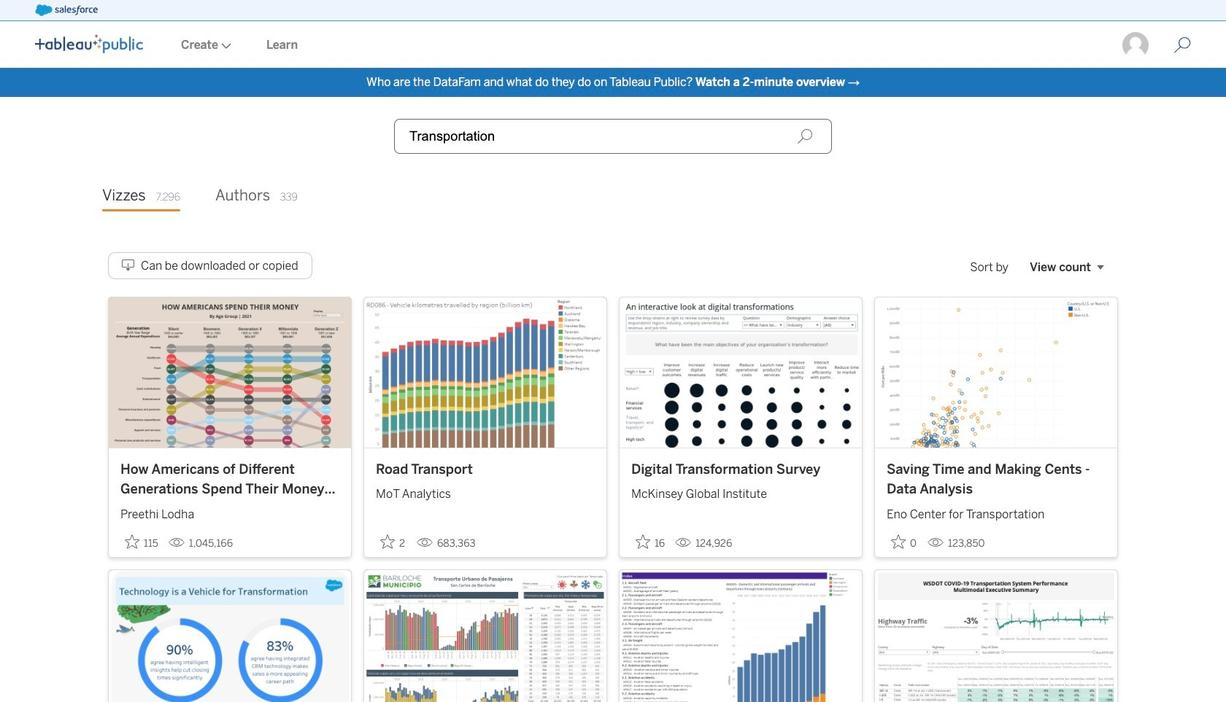 Task type: locate. For each thing, give the bounding box(es) containing it.
0 horizontal spatial add favorite image
[[125, 535, 139, 549]]

create image
[[218, 43, 231, 49]]

0 horizontal spatial add favorite image
[[380, 535, 395, 549]]

workbook thumbnail image
[[109, 298, 351, 448], [364, 298, 607, 448], [620, 298, 862, 448], [875, 298, 1117, 448], [109, 571, 351, 703], [364, 571, 607, 703], [620, 571, 862, 703], [875, 571, 1117, 703]]

Add Favorite button
[[120, 530, 163, 554], [376, 530, 411, 554], [631, 530, 669, 554], [887, 530, 922, 554]]

add favorite image
[[125, 535, 139, 549], [636, 535, 650, 549]]

2 add favorite image from the left
[[636, 535, 650, 549]]

1 add favorite image from the left
[[125, 535, 139, 549]]

add favorite image
[[380, 535, 395, 549], [891, 535, 906, 549]]

add favorite image for 2nd 'add favorite' button from the right
[[636, 535, 650, 549]]

3 add favorite button from the left
[[631, 530, 669, 554]]

1 horizontal spatial add favorite image
[[636, 535, 650, 549]]

1 add favorite image from the left
[[380, 535, 395, 549]]

logo image
[[35, 34, 143, 53]]

1 add favorite button from the left
[[120, 530, 163, 554]]

1 horizontal spatial add favorite image
[[891, 535, 906, 549]]



Task type: vqa. For each thing, say whether or not it's contained in the screenshot.
'jacobsimon21123' ICON
no



Task type: describe. For each thing, give the bounding box(es) containing it.
Search input field
[[394, 119, 832, 154]]

salesforce logo image
[[35, 4, 98, 16]]

2 add favorite button from the left
[[376, 530, 411, 554]]

go to search image
[[1156, 36, 1209, 54]]

add favorite image for 1st 'add favorite' button from the left
[[125, 535, 139, 549]]

4 add favorite button from the left
[[887, 530, 922, 554]]

ruby.anderson5854 image
[[1121, 31, 1150, 60]]

2 add favorite image from the left
[[891, 535, 906, 549]]

search image
[[797, 128, 813, 145]]



